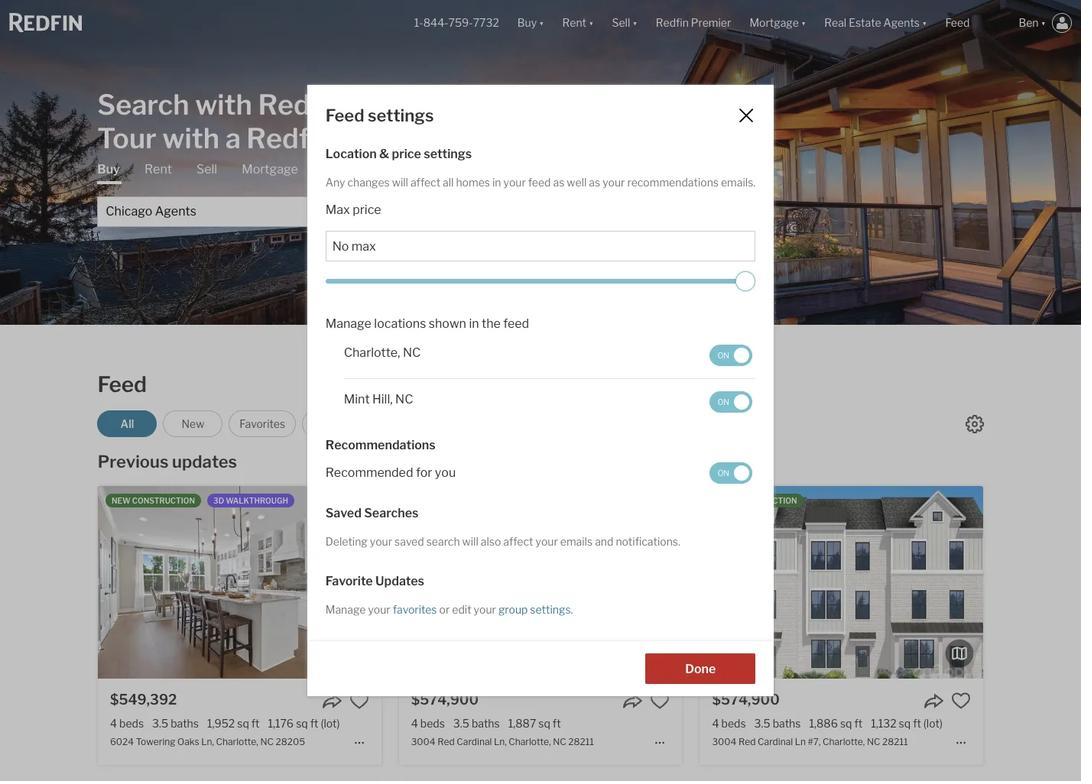 Task type: locate. For each thing, give the bounding box(es) containing it.
construction for $549,392
[[132, 496, 195, 506]]

0 vertical spatial feed
[[528, 176, 551, 189]]

1 horizontal spatial 28211
[[883, 737, 908, 748]]

manage down favorite
[[326, 603, 366, 616]]

1 horizontal spatial 3.5
[[453, 717, 469, 730]]

construction
[[132, 496, 195, 506], [734, 496, 797, 506]]

2 favorite button image from the left
[[650, 691, 670, 711]]

4 ft from the left
[[855, 717, 863, 730]]

sq for 1,886
[[840, 717, 852, 730]]

feed inside button
[[946, 16, 970, 29]]

will
[[392, 176, 408, 189], [462, 535, 479, 548]]

1 beds from the left
[[119, 717, 144, 730]]

1 vertical spatial settings
[[424, 147, 472, 161]]

0 vertical spatial will
[[392, 176, 408, 189]]

manage up the charlotte, nc
[[326, 317, 372, 331]]

beds up 3004 red cardinal ln, charlotte, nc 28211 at the bottom
[[420, 717, 445, 730]]

as left well
[[553, 176, 565, 189]]

$574,900 up 3004 red cardinal ln, charlotte, nc 28211 at the bottom
[[411, 692, 479, 708]]

2 favorite button checkbox from the left
[[650, 691, 670, 711]]

4 sq from the left
[[840, 717, 852, 730]]

1 favorite button checkbox from the left
[[349, 691, 369, 711]]

in right homes
[[493, 176, 501, 189]]

changes
[[348, 176, 390, 189]]

Status Change radio
[[617, 411, 712, 437]]

1 horizontal spatial cardinal
[[758, 737, 793, 748]]

1 horizontal spatial feed
[[326, 105, 364, 125]]

feed
[[528, 176, 551, 189], [503, 317, 529, 331]]

2 horizontal spatial 4
[[712, 717, 719, 730]]

nc
[[403, 346, 421, 360], [395, 392, 413, 407], [260, 737, 274, 748], [553, 737, 566, 748], [867, 737, 881, 748]]

location
[[326, 147, 377, 161]]

2 horizontal spatial beds
[[722, 717, 746, 730]]

1 horizontal spatial 4
[[411, 717, 418, 730]]

your down the favorite updates
[[368, 603, 391, 616]]

3.5
[[152, 717, 168, 730], [453, 717, 469, 730], [754, 717, 771, 730]]

3.5 baths for 1,952
[[152, 717, 199, 730]]

1 horizontal spatial (lot)
[[924, 717, 943, 730]]

your left the saved
[[370, 535, 392, 548]]

1,176
[[268, 717, 294, 730]]

0 horizontal spatial cardinal
[[457, 737, 492, 748]]

option group containing all
[[97, 411, 712, 437]]

recommendations
[[326, 438, 436, 453]]

favorite updates
[[326, 574, 424, 589]]

1 (lot) from the left
[[321, 717, 340, 730]]

0 horizontal spatial price
[[353, 203, 381, 217]]

tab list
[[97, 161, 518, 227]]

2 ft from the left
[[310, 717, 318, 730]]

1 baths from the left
[[171, 717, 199, 730]]

will down location & price settings
[[392, 176, 408, 189]]

favorites
[[393, 603, 437, 616]]

0 vertical spatial feed
[[946, 16, 970, 29]]

with
[[195, 88, 252, 121], [162, 121, 220, 155]]

max price
[[326, 203, 381, 217]]

feed settings
[[326, 105, 434, 125]]

1 horizontal spatial 3004
[[712, 737, 737, 748]]

0 horizontal spatial 4
[[110, 717, 117, 730]]

baths
[[171, 717, 199, 730], [472, 717, 500, 730], [773, 717, 801, 730]]

2 ln, from the left
[[494, 737, 507, 748]]

ft for 1,952 sq ft
[[251, 717, 260, 730]]

beds up 6024 at the left
[[119, 717, 144, 730]]

0 vertical spatial settings
[[368, 105, 434, 125]]

All radio
[[97, 411, 157, 437]]

affect right also
[[503, 535, 533, 548]]

2 horizontal spatial 3.5
[[754, 717, 771, 730]]

1-844-759-7732 link
[[414, 16, 499, 29]]

0 horizontal spatial 3.5 baths
[[152, 717, 199, 730]]

1 horizontal spatial favorite button image
[[650, 691, 670, 711]]

2 4 from the left
[[411, 717, 418, 730]]

beds for 1,886 sq ft
[[722, 717, 746, 730]]

5 ft from the left
[[913, 717, 921, 730]]

1 horizontal spatial $574,900
[[712, 692, 780, 708]]

2 new construction from the left
[[714, 496, 797, 506]]

1,176 sq ft (lot)
[[268, 717, 340, 730]]

0 horizontal spatial favorite button image
[[349, 691, 369, 711]]

sq right 1,132
[[899, 717, 911, 730]]

charlotte, down 1,887 sq ft
[[509, 737, 551, 748]]

manage for manage locations shown in the feed
[[326, 317, 372, 331]]

2 manage from the top
[[326, 603, 366, 616]]

2 4 beds from the left
[[411, 717, 445, 730]]

2 horizontal spatial baths
[[773, 717, 801, 730]]

1 horizontal spatial ln,
[[494, 737, 507, 748]]

2 construction from the left
[[734, 496, 797, 506]]

1 4 from the left
[[110, 717, 117, 730]]

2 red from the left
[[739, 737, 756, 748]]

1 horizontal spatial construction
[[734, 496, 797, 506]]

a
[[225, 121, 241, 155]]

charlotte,
[[344, 346, 400, 360], [216, 737, 258, 748], [509, 737, 551, 748], [823, 737, 865, 748]]

baths up 3004 red cardinal ln, charlotte, nc 28211 at the bottom
[[472, 717, 500, 730]]

1 horizontal spatial beds
[[420, 717, 445, 730]]

sq right "1,952"
[[237, 717, 249, 730]]

0 horizontal spatial will
[[392, 176, 408, 189]]

in left the
[[469, 317, 479, 331]]

3 favorite button image from the left
[[951, 691, 971, 711]]

2 beds from the left
[[420, 717, 445, 730]]

4 for 1,887 sq ft
[[411, 717, 418, 730]]

Max price slider range field
[[326, 271, 756, 291]]

favorite button checkbox for 1,886 sq ft
[[951, 691, 971, 711]]

redfin left 'premier'
[[656, 16, 689, 29]]

1 horizontal spatial baths
[[472, 717, 500, 730]]

feed right the
[[503, 317, 529, 331]]

settings
[[368, 105, 434, 125], [424, 147, 472, 161]]

ft for 1,887 sq ft
[[553, 717, 561, 730]]

ln, for $549,392
[[201, 737, 214, 748]]

1 vertical spatial in
[[469, 317, 479, 331]]

also
[[481, 535, 501, 548]]

3 baths from the left
[[773, 717, 801, 730]]

redfin up mortgage
[[246, 121, 333, 155]]

4 beds for 1,952 sq ft
[[110, 717, 144, 730]]

ft right 1,132
[[913, 717, 921, 730]]

price down "changes"
[[353, 203, 381, 217]]

2 3.5 from the left
[[453, 717, 469, 730]]

ft right 1,887
[[553, 717, 561, 730]]

1 horizontal spatial new
[[714, 496, 733, 506]]

photo of 3004 red cardinal ln #7, charlotte, nc 28211 image
[[700, 486, 983, 679]]

1 ft from the left
[[251, 717, 260, 730]]

beds down done button
[[722, 717, 746, 730]]

sq right 1,887
[[539, 717, 551, 730]]

well
[[567, 176, 587, 189]]

1 horizontal spatial affect
[[503, 535, 533, 548]]

sq right 1,176 on the left bottom
[[296, 717, 308, 730]]

0 vertical spatial in
[[493, 176, 501, 189]]

3.5 baths up the oaks in the bottom left of the page
[[152, 717, 199, 730]]

2 baths from the left
[[472, 717, 500, 730]]

feed left well
[[528, 176, 551, 189]]

2 $574,900 from the left
[[712, 692, 780, 708]]

1 $574,900 from the left
[[411, 692, 479, 708]]

favorite button checkbox
[[349, 691, 369, 711], [650, 691, 670, 711], [951, 691, 971, 711]]

0 horizontal spatial 3.5
[[152, 717, 168, 730]]

2 sq from the left
[[296, 717, 308, 730]]

nc down 1,176 on the left bottom
[[260, 737, 274, 748]]

sq for 1,952
[[237, 717, 249, 730]]

1 horizontal spatial new construction
[[714, 496, 797, 506]]

saved searches
[[326, 506, 419, 521]]

0 horizontal spatial redfin
[[246, 121, 333, 155]]

3004 for 1,887 sq ft
[[411, 737, 436, 748]]

favorite button checkbox for 1,952 sq ft
[[349, 691, 369, 711]]

redfin inside "button"
[[656, 16, 689, 29]]

0 horizontal spatial 4 beds
[[110, 717, 144, 730]]

1 3.5 from the left
[[152, 717, 168, 730]]

affect left all
[[411, 176, 441, 189]]

3004
[[411, 737, 436, 748], [712, 737, 737, 748]]

2 horizontal spatial feed
[[946, 16, 970, 29]]

3 favorite button checkbox from the left
[[951, 691, 971, 711]]

0 horizontal spatial as
[[553, 176, 565, 189]]

1 manage from the top
[[326, 317, 372, 331]]

your
[[504, 176, 526, 189], [603, 176, 625, 189], [370, 535, 392, 548], [536, 535, 558, 548], [368, 603, 391, 616], [474, 603, 496, 616]]

favorite button image
[[349, 691, 369, 711], [650, 691, 670, 711], [951, 691, 971, 711]]

0 horizontal spatial 3004
[[411, 737, 436, 748]]

3 sq from the left
[[539, 717, 551, 730]]

1 horizontal spatial redfin
[[656, 16, 689, 29]]

1 construction from the left
[[132, 496, 195, 506]]

as
[[553, 176, 565, 189], [589, 176, 600, 189]]

#7,
[[808, 737, 821, 748]]

updates
[[172, 452, 237, 472]]

0 vertical spatial manage
[[326, 317, 372, 331]]

0 horizontal spatial construction
[[132, 496, 195, 506]]

1 vertical spatial feed
[[326, 105, 364, 125]]

City, Address, School, Agent, ZIP search field
[[97, 196, 484, 227]]

3.5 baths
[[152, 717, 199, 730], [453, 717, 500, 730], [754, 717, 801, 730]]

price right &
[[392, 147, 421, 161]]

New radio
[[163, 411, 223, 437]]

1 as from the left
[[553, 176, 565, 189]]

1 sq from the left
[[237, 717, 249, 730]]

0 horizontal spatial red
[[438, 737, 455, 748]]

3.5 baths up 3004 red cardinal ln, charlotte, nc 28211 at the bottom
[[453, 717, 500, 730]]

3 ft from the left
[[553, 717, 561, 730]]

favorite button checkbox for 1,887 sq ft
[[650, 691, 670, 711]]

3 beds from the left
[[722, 717, 746, 730]]

nc down 1,132
[[867, 737, 881, 748]]

1 horizontal spatial favorite button checkbox
[[650, 691, 670, 711]]

option group
[[97, 411, 712, 437]]

3 3.5 from the left
[[754, 717, 771, 730]]

1 3.5 baths from the left
[[152, 717, 199, 730]]

charlotte, down 1,952 sq ft
[[216, 737, 258, 748]]

3.5 up towering
[[152, 717, 168, 730]]

new
[[112, 496, 131, 506], [714, 496, 733, 506]]

0 vertical spatial affect
[[411, 176, 441, 189]]

ft left 1,176 on the left bottom
[[251, 717, 260, 730]]

0 horizontal spatial 28211
[[568, 737, 594, 748]]

$574,900 for 1,886 sq ft
[[712, 692, 780, 708]]

0 horizontal spatial new construction
[[112, 496, 195, 506]]

0 horizontal spatial ln,
[[201, 737, 214, 748]]

will left also
[[462, 535, 479, 548]]

buy
[[97, 162, 120, 176]]

ft
[[251, 717, 260, 730], [310, 717, 318, 730], [553, 717, 561, 730], [855, 717, 863, 730], [913, 717, 921, 730]]

3.5 baths up ln
[[754, 717, 801, 730]]

Insights radio
[[484, 411, 545, 437]]

ft right 1,176 on the left bottom
[[310, 717, 318, 730]]

2 horizontal spatial favorite button image
[[951, 691, 971, 711]]

and
[[595, 535, 614, 548]]

1 horizontal spatial red
[[739, 737, 756, 748]]

group settings. link
[[496, 603, 573, 616]]

previous updates
[[98, 452, 237, 472]]

1 horizontal spatial as
[[589, 176, 600, 189]]

1 red from the left
[[438, 737, 455, 748]]

tour
[[97, 121, 157, 155]]

0 horizontal spatial new
[[112, 496, 131, 506]]

3 3.5 baths from the left
[[754, 717, 801, 730]]

done button
[[646, 654, 756, 685]]

search
[[426, 535, 460, 548]]

sq for 1,132
[[899, 717, 911, 730]]

3 4 from the left
[[712, 717, 719, 730]]

0 horizontal spatial in
[[469, 317, 479, 331]]

0 horizontal spatial $574,900
[[411, 692, 479, 708]]

2 28211 from the left
[[883, 737, 908, 748]]

ft left 1,132
[[855, 717, 863, 730]]

1 vertical spatial redfin
[[246, 121, 333, 155]]

settings up all
[[424, 147, 472, 161]]

1 horizontal spatial 3.5 baths
[[453, 717, 500, 730]]

2 (lot) from the left
[[924, 717, 943, 730]]

1 new construction from the left
[[112, 496, 195, 506]]

rent
[[145, 162, 172, 176]]

3 4 beds from the left
[[712, 717, 746, 730]]

home estimate link
[[323, 161, 411, 178]]

1 vertical spatial will
[[462, 535, 479, 548]]

1 4 beds from the left
[[110, 717, 144, 730]]

baths up ln
[[773, 717, 801, 730]]

2 cardinal from the left
[[758, 737, 793, 748]]

(lot) for $574,900
[[924, 717, 943, 730]]

as right well
[[589, 176, 600, 189]]

0 horizontal spatial beds
[[119, 717, 144, 730]]

sq right 1,886
[[840, 717, 852, 730]]

new construction for $574,900
[[714, 496, 797, 506]]

0 horizontal spatial feed
[[97, 372, 147, 398]]

2 3.5 baths from the left
[[453, 717, 500, 730]]

2 horizontal spatial 4 beds
[[712, 717, 746, 730]]

photo of 3004 red cardinal ln, charlotte, nc 28211 image
[[399, 486, 682, 679]]

ln, for $574,900
[[494, 737, 507, 748]]

notifications.
[[616, 535, 681, 548]]

1 horizontal spatial in
[[493, 176, 501, 189]]

0 horizontal spatial baths
[[171, 717, 199, 730]]

feed
[[946, 16, 970, 29], [326, 105, 364, 125], [97, 372, 147, 398]]

2 vertical spatial feed
[[97, 372, 147, 398]]

cardinal
[[457, 737, 492, 748], [758, 737, 793, 748]]

$574,900 down done
[[712, 692, 780, 708]]

2 horizontal spatial favorite button checkbox
[[951, 691, 971, 711]]

0 horizontal spatial (lot)
[[321, 717, 340, 730]]

price
[[392, 147, 421, 161], [353, 203, 381, 217]]

ln,
[[201, 737, 214, 748], [494, 737, 507, 748]]

walkthrough
[[226, 496, 288, 506]]

1 favorite button image from the left
[[349, 691, 369, 711]]

baths up the oaks in the bottom left of the page
[[171, 717, 199, 730]]

4
[[110, 717, 117, 730], [411, 717, 418, 730], [712, 717, 719, 730]]

2 new from the left
[[714, 496, 733, 506]]

(lot) right 1,176 on the left bottom
[[321, 717, 340, 730]]

sq
[[237, 717, 249, 730], [296, 717, 308, 730], [539, 717, 551, 730], [840, 717, 852, 730], [899, 717, 911, 730]]

2 3004 from the left
[[712, 737, 737, 748]]

1 horizontal spatial will
[[462, 535, 479, 548]]

red for 1,886 sq ft
[[739, 737, 756, 748]]

1 horizontal spatial price
[[392, 147, 421, 161]]

3.5 up 3004 red cardinal ln, charlotte, nc 28211 at the bottom
[[453, 717, 469, 730]]

deleting
[[326, 535, 368, 548]]

0 horizontal spatial favorite button checkbox
[[349, 691, 369, 711]]

ft for 1,176 sq ft (lot)
[[310, 717, 318, 730]]

1 3004 from the left
[[411, 737, 436, 748]]

28211
[[568, 737, 594, 748], [883, 737, 908, 748]]

feed for feed button
[[946, 16, 970, 29]]

recommendations
[[627, 176, 719, 189]]

0 vertical spatial redfin
[[656, 16, 689, 29]]

settings up location & price settings
[[368, 105, 434, 125]]

1 vertical spatial manage
[[326, 603, 366, 616]]

1 vertical spatial affect
[[503, 535, 533, 548]]

5 sq from the left
[[899, 717, 911, 730]]

1 horizontal spatial 4 beds
[[411, 717, 445, 730]]

3.5 up 3004 red cardinal ln #7, charlotte, nc 28211
[[754, 717, 771, 730]]

1 cardinal from the left
[[457, 737, 492, 748]]

sell link
[[197, 161, 217, 178]]

1 ln, from the left
[[201, 737, 214, 748]]

2 horizontal spatial 3.5 baths
[[754, 717, 801, 730]]

redfin premier
[[656, 16, 731, 29]]

(lot) right 1,132
[[924, 717, 943, 730]]

1 new from the left
[[112, 496, 131, 506]]

(lot)
[[321, 717, 340, 730], [924, 717, 943, 730]]

1,132 sq ft (lot)
[[871, 717, 943, 730]]



Task type: describe. For each thing, give the bounding box(es) containing it.
location & price settings
[[326, 147, 472, 161]]

new for $574,900
[[714, 496, 733, 506]]

1-
[[414, 16, 423, 29]]

Open House radio
[[396, 411, 478, 437]]

done
[[685, 663, 716, 677]]

for
[[416, 466, 432, 481]]

mortgage link
[[242, 161, 298, 178]]

28205
[[276, 737, 305, 748]]

baths for 1,886 sq ft
[[773, 717, 801, 730]]

3.5 baths for 1,886
[[754, 717, 801, 730]]

new for $549,392
[[112, 496, 131, 506]]

mortgage
[[242, 162, 298, 176]]

3004 red cardinal ln #7, charlotte, nc 28211
[[712, 737, 908, 748]]

favorites link
[[391, 603, 439, 616]]

any
[[326, 176, 345, 189]]

1,887
[[508, 717, 536, 730]]

photo of 6024 towering oaks ln, charlotte, nc 28205 image
[[98, 486, 381, 679]]

previous
[[98, 452, 169, 472]]

favorite button image for 1,886 sq ft
[[951, 691, 971, 711]]

3.5 baths for 1,887
[[453, 717, 500, 730]]

0 horizontal spatial affect
[[411, 176, 441, 189]]

ln
[[795, 737, 806, 748]]

premier
[[691, 16, 731, 29]]

ft for 1,132 sq ft (lot)
[[913, 717, 921, 730]]

saved
[[395, 535, 424, 548]]

locations
[[374, 317, 426, 331]]

feed for feed settings
[[326, 105, 364, 125]]

redfin.
[[258, 88, 351, 121]]

your right homes
[[504, 176, 526, 189]]

baths for 1,887 sq ft
[[472, 717, 500, 730]]

emails.
[[721, 176, 756, 189]]

mint
[[344, 392, 370, 407]]

favorite button image for 1,952 sq ft
[[349, 691, 369, 711]]

manage your favorites or edit your group settings.
[[326, 603, 573, 616]]

manage locations shown in the feed
[[326, 317, 529, 331]]

4 beds for 1,886 sq ft
[[712, 717, 746, 730]]

3004 red cardinal ln, charlotte, nc 28211
[[411, 737, 594, 748]]

3004 for 1,886 sq ft
[[712, 737, 737, 748]]

0 vertical spatial price
[[392, 147, 421, 161]]

1 vertical spatial feed
[[503, 317, 529, 331]]

mint hill, nc
[[344, 392, 413, 407]]

3.5 for 1,886
[[754, 717, 771, 730]]

1-844-759-7732
[[414, 16, 499, 29]]

homes
[[456, 176, 490, 189]]

Sold radio
[[551, 411, 611, 437]]

baths for 1,952 sq ft
[[171, 717, 199, 730]]

charlotte, down locations
[[344, 346, 400, 360]]

ft for 1,886 sq ft
[[855, 717, 863, 730]]

6024
[[110, 737, 134, 748]]

redfin inside search with redfin. tour with a redfin agent.
[[246, 121, 333, 155]]

buy link
[[97, 161, 120, 184]]

tab list containing buy
[[97, 161, 518, 227]]

favorites
[[240, 418, 285, 431]]

your right edit
[[474, 603, 496, 616]]

favorite button image for 1,887 sq ft
[[650, 691, 670, 711]]

3.5 for 1,887
[[453, 717, 469, 730]]

3d
[[213, 496, 224, 506]]

rent link
[[145, 161, 172, 178]]

search
[[97, 88, 189, 121]]

4 for 1,952 sq ft
[[110, 717, 117, 730]]

charlotte, nc
[[344, 346, 421, 360]]

your right well
[[603, 176, 625, 189]]

sq for 1,887
[[539, 717, 551, 730]]

home estimate
[[323, 162, 411, 176]]

$574,900 for 1,887 sq ft
[[411, 692, 479, 708]]

recommended for you
[[326, 466, 456, 481]]

home
[[323, 162, 357, 176]]

charlotte, down 1,886 sq ft
[[823, 737, 865, 748]]

6024 towering oaks ln, charlotte, nc 28205
[[110, 737, 305, 748]]

emails
[[560, 535, 593, 548]]

759-
[[449, 16, 473, 29]]

1,952 sq ft
[[207, 717, 260, 730]]

construction for $574,900
[[734, 496, 797, 506]]

cardinal for 1,886
[[758, 737, 793, 748]]

1,887 sq ft
[[508, 717, 561, 730]]

cardinal for 1,887
[[457, 737, 492, 748]]

recommended
[[326, 466, 413, 481]]

2 as from the left
[[589, 176, 600, 189]]

$549,392
[[110, 692, 177, 708]]

you
[[435, 466, 456, 481]]

searches
[[364, 506, 419, 521]]

all
[[443, 176, 454, 189]]

updates
[[376, 574, 424, 589]]

max
[[326, 203, 350, 217]]

4 for 1,886 sq ft
[[712, 717, 719, 730]]

1 28211 from the left
[[568, 737, 594, 748]]

1,952
[[207, 717, 235, 730]]

7732
[[473, 16, 499, 29]]

search with redfin. tour with a redfin agent.
[[97, 88, 421, 155]]

844-
[[423, 16, 449, 29]]

towering
[[136, 737, 176, 748]]

new construction for $549,392
[[112, 496, 195, 506]]

sell
[[197, 162, 217, 176]]

4 beds for 1,887 sq ft
[[411, 717, 445, 730]]

1 vertical spatial price
[[353, 203, 381, 217]]

redfin premier button
[[647, 0, 741, 46]]

group
[[499, 603, 528, 616]]

any changes will affect all homes in your feed as well as your recommendations emails.
[[326, 176, 756, 189]]

shown
[[429, 317, 466, 331]]

your left emails
[[536, 535, 558, 548]]

feed button
[[936, 0, 1010, 46]]

hill,
[[372, 392, 393, 407]]

beds for 1,952 sq ft
[[119, 717, 144, 730]]

sq for 1,176
[[296, 717, 308, 730]]

&
[[379, 147, 389, 161]]

Favorites radio
[[229, 411, 296, 437]]

red for 1,887 sq ft
[[438, 737, 455, 748]]

agent.
[[339, 121, 421, 155]]

estimate
[[360, 162, 411, 176]]

saved
[[326, 506, 362, 521]]

1,132
[[871, 717, 897, 730]]

oaks
[[177, 737, 199, 748]]

nc down locations
[[403, 346, 421, 360]]

deleting your saved search will also affect your emails and notifications.
[[326, 535, 681, 548]]

nc down 1,887 sq ft
[[553, 737, 566, 748]]

settings.
[[530, 603, 573, 616]]

1,886
[[809, 717, 838, 730]]

the
[[482, 317, 501, 331]]

all
[[120, 418, 134, 431]]

manage for manage your favorites or edit your group settings.
[[326, 603, 366, 616]]

(lot) for $549,392
[[321, 717, 340, 730]]

3.5 for 1,952
[[152, 717, 168, 730]]

Price Change radio
[[302, 411, 390, 437]]

nc right hill, at the bottom
[[395, 392, 413, 407]]

3d walkthrough
[[213, 496, 288, 506]]

favorite
[[326, 574, 373, 589]]

beds for 1,887 sq ft
[[420, 717, 445, 730]]

new
[[182, 418, 204, 431]]

Max price input text field
[[332, 239, 749, 254]]

1,886 sq ft
[[809, 717, 863, 730]]

edit
[[452, 603, 472, 616]]



Task type: vqa. For each thing, say whether or not it's contained in the screenshot.
Recent offers
no



